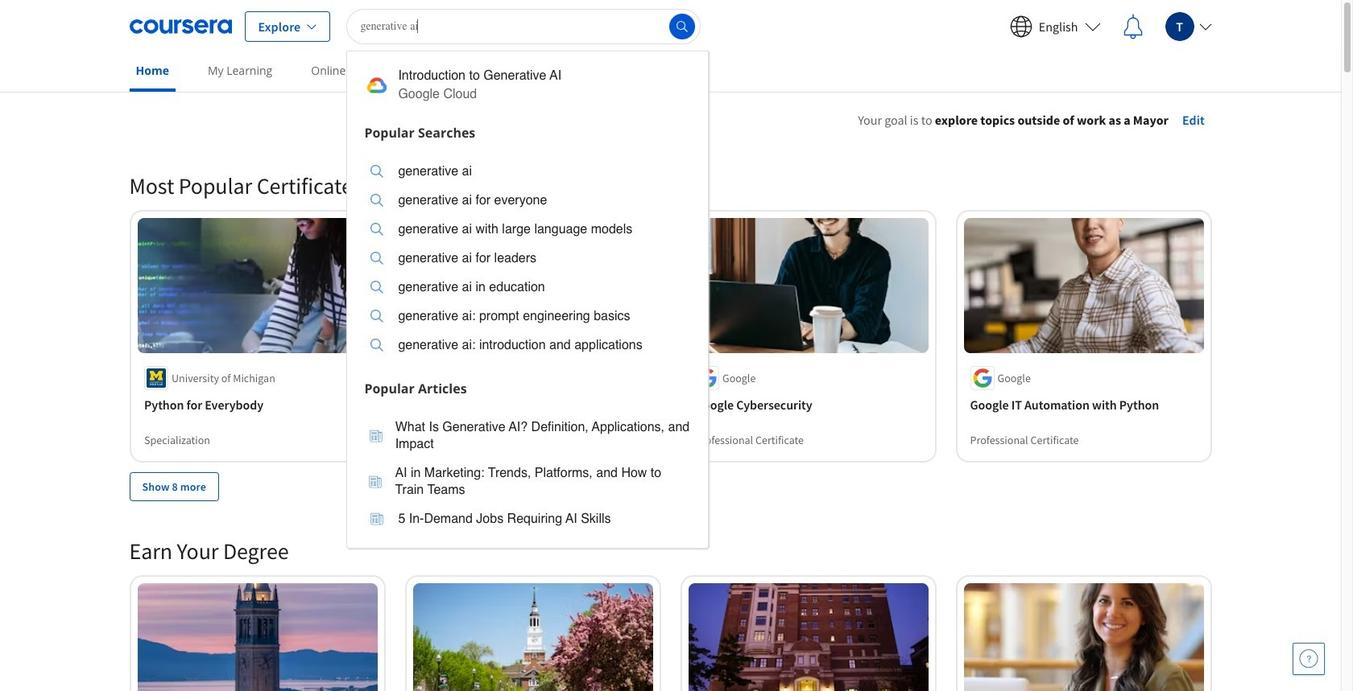 Task type: locate. For each thing, give the bounding box(es) containing it.
0 vertical spatial list box
[[347, 147, 708, 374]]

None search field
[[347, 8, 709, 549]]

help center image
[[1299, 650, 1318, 669]]

region
[[766, 133, 1289, 292]]

suggestion image image
[[364, 72, 390, 98], [371, 165, 384, 178], [371, 194, 384, 207], [371, 223, 384, 236], [371, 252, 384, 265], [371, 281, 384, 294], [371, 310, 384, 323], [371, 339, 384, 352], [369, 430, 382, 443], [369, 476, 382, 488], [371, 513, 384, 526]]

2 list box from the top
[[347, 403, 708, 548]]

list box
[[347, 147, 708, 374], [347, 403, 708, 548]]

What do you want to learn? text field
[[347, 8, 701, 44]]

1 vertical spatial list box
[[347, 403, 708, 548]]

earn your degree collection element
[[120, 511, 1221, 692]]



Task type: describe. For each thing, give the bounding box(es) containing it.
coursera image
[[129, 13, 232, 39]]

autocomplete results list box
[[347, 50, 709, 549]]

most popular certificates collection element
[[120, 146, 1221, 527]]

1 list box from the top
[[347, 147, 708, 374]]



Task type: vqa. For each thing, say whether or not it's contained in the screenshot.
list box
yes



